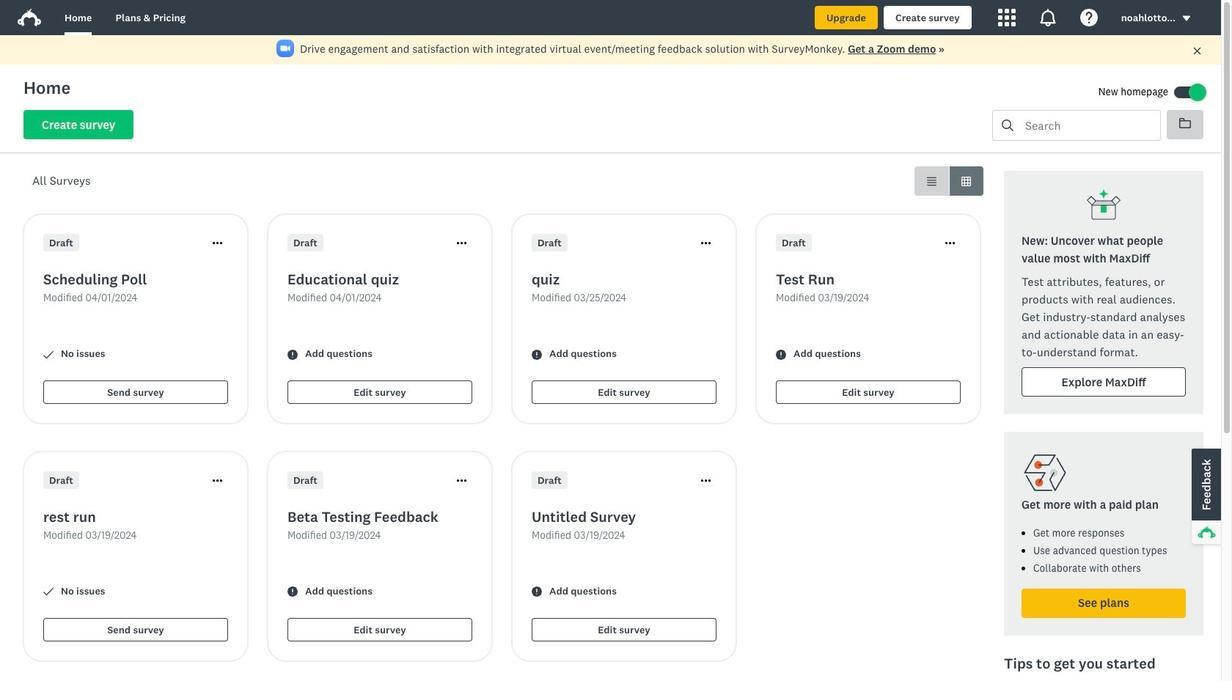 Task type: describe. For each thing, give the bounding box(es) containing it.
2 no issues image from the top
[[43, 587, 54, 598]]

response based pricing icon image
[[1022, 450, 1069, 497]]

Search text field
[[1014, 111, 1161, 140]]

2 folders image from the top
[[1180, 118, 1192, 128]]

search image
[[1002, 120, 1014, 131]]

max diff icon image
[[1087, 189, 1122, 224]]

1 folders image from the top
[[1180, 117, 1192, 129]]



Task type: locate. For each thing, give the bounding box(es) containing it.
help icon image
[[1081, 9, 1098, 26]]

products icon image
[[999, 9, 1016, 26], [999, 9, 1016, 26]]

warning image
[[288, 350, 298, 360], [532, 350, 542, 360], [776, 350, 787, 360], [288, 587, 298, 598], [532, 587, 542, 598]]

notification center icon image
[[1040, 9, 1057, 26]]

group
[[915, 167, 984, 196]]

folders image
[[1180, 117, 1192, 129], [1180, 118, 1192, 128]]

search image
[[1002, 120, 1014, 131]]

2 brand logo image from the top
[[18, 9, 41, 26]]

brand logo image
[[18, 6, 41, 29], [18, 9, 41, 26]]

dropdown arrow icon image
[[1182, 13, 1193, 24], [1184, 16, 1191, 21]]

no issues image
[[43, 350, 54, 360], [43, 587, 54, 598]]

x image
[[1193, 46, 1203, 56]]

1 brand logo image from the top
[[18, 6, 41, 29]]

1 vertical spatial no issues image
[[43, 587, 54, 598]]

0 vertical spatial no issues image
[[43, 350, 54, 360]]

1 no issues image from the top
[[43, 350, 54, 360]]



Task type: vqa. For each thing, say whether or not it's contained in the screenshot.
second Warning icon from right
yes



